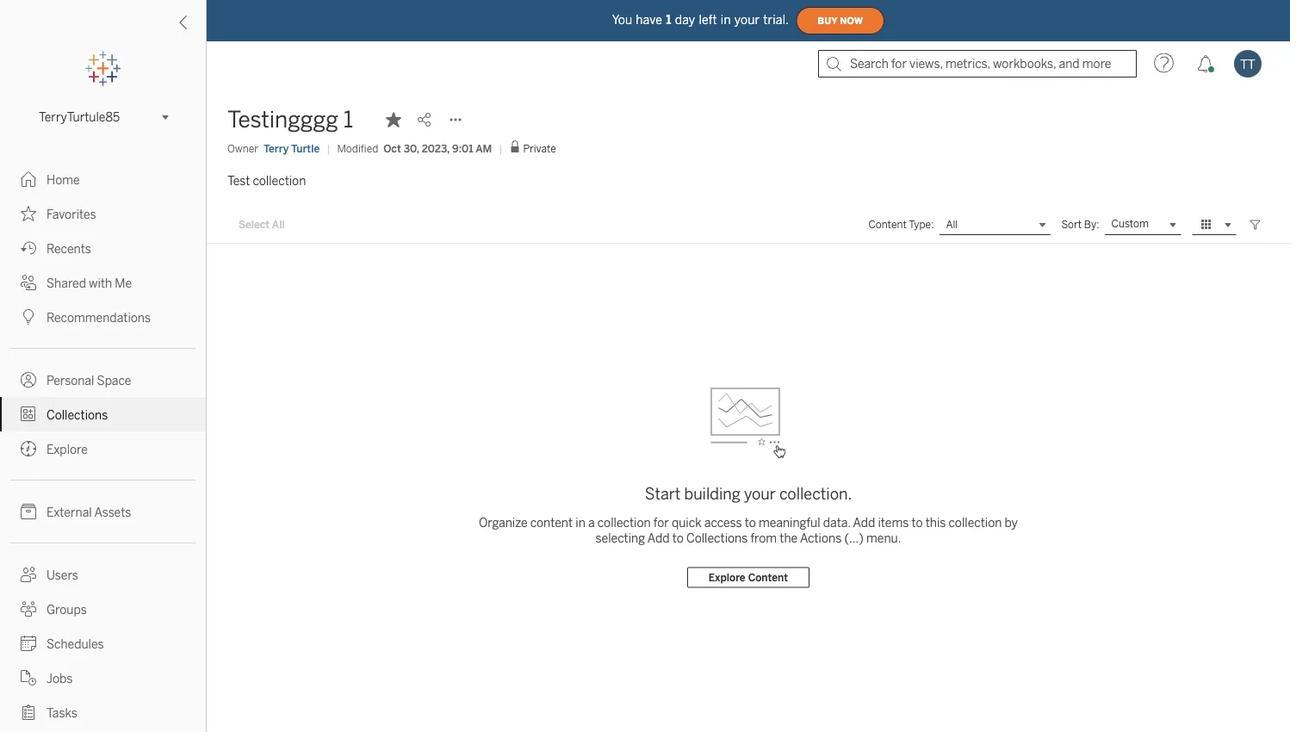 Task type: locate. For each thing, give the bounding box(es) containing it.
external assets
[[47, 505, 131, 520]]

content left type:
[[869, 218, 907, 231]]

1 up modified
[[344, 106, 353, 133]]

custom button
[[1105, 215, 1182, 235]]

favorites link
[[0, 196, 206, 231]]

1 all from the left
[[272, 219, 285, 231]]

1 vertical spatial collections
[[687, 532, 748, 546]]

collections inside organize content in a collection for quick access to meaningful data. add items to this collection by selecting add to collections from the actions (...) menu.
[[687, 532, 748, 546]]

0 horizontal spatial |
[[327, 142, 330, 155]]

add
[[854, 516, 876, 530], [648, 532, 670, 546]]

content down from
[[749, 572, 789, 584]]

now
[[841, 15, 864, 26]]

0 horizontal spatial content
[[749, 572, 789, 584]]

personal
[[47, 374, 94, 388]]

from
[[751, 532, 777, 546]]

0 horizontal spatial explore
[[47, 443, 88, 457]]

testingggg 1
[[228, 106, 353, 133]]

explore for explore content
[[709, 572, 746, 584]]

1 | from the left
[[327, 142, 330, 155]]

all inside button
[[272, 219, 285, 231]]

jobs
[[47, 672, 73, 686]]

in right left
[[721, 13, 731, 27]]

0 vertical spatial in
[[721, 13, 731, 27]]

0 horizontal spatial to
[[673, 532, 684, 546]]

to
[[745, 516, 756, 530], [912, 516, 923, 530], [673, 532, 684, 546]]

explore link
[[0, 432, 206, 466]]

1 horizontal spatial content
[[869, 218, 907, 231]]

main navigation. press the up and down arrow keys to access links. element
[[0, 162, 206, 732]]

collection down terry
[[253, 174, 306, 188]]

0 horizontal spatial all
[[272, 219, 285, 231]]

favorites
[[47, 207, 96, 221]]

1 vertical spatial 1
[[344, 106, 353, 133]]

explore for explore
[[47, 443, 88, 457]]

add down for
[[648, 532, 670, 546]]

0 vertical spatial explore
[[47, 443, 88, 457]]

navigation panel element
[[0, 52, 206, 732]]

2023,
[[422, 142, 450, 155]]

meaningful
[[759, 516, 821, 530]]

0 vertical spatial 1
[[666, 13, 672, 27]]

1 vertical spatial content
[[749, 572, 789, 584]]

1 vertical spatial explore
[[709, 572, 746, 584]]

1 horizontal spatial collections
[[687, 532, 748, 546]]

2 | from the left
[[499, 142, 503, 155]]

explore inside button
[[709, 572, 746, 584]]

by
[[1005, 516, 1019, 530]]

tasks link
[[0, 695, 206, 730]]

explore inside main navigation. press the up and down arrow keys to access links. element
[[47, 443, 88, 457]]

buy now
[[818, 15, 864, 26]]

1 horizontal spatial to
[[745, 516, 756, 530]]

organize
[[479, 516, 528, 530]]

1 vertical spatial in
[[576, 516, 586, 530]]

selecting
[[596, 532, 646, 546]]

all inside popup button
[[947, 219, 959, 231]]

recents
[[47, 242, 91, 256]]

trial.
[[764, 13, 790, 27]]

collections
[[47, 408, 108, 422], [687, 532, 748, 546]]

actions
[[801, 532, 842, 546]]

personal space
[[47, 374, 131, 388]]

your left the trial.
[[735, 13, 760, 27]]

0 horizontal spatial in
[[576, 516, 586, 530]]

testingggg
[[228, 106, 339, 133]]

| right turtle
[[327, 142, 330, 155]]

9:01
[[452, 142, 474, 155]]

to left this
[[912, 516, 923, 530]]

1 horizontal spatial explore
[[709, 572, 746, 584]]

0 vertical spatial content
[[869, 218, 907, 231]]

type:
[[909, 218, 935, 231]]

terry
[[264, 142, 289, 155]]

| right am
[[499, 142, 503, 155]]

|
[[327, 142, 330, 155], [499, 142, 503, 155]]

your up organize content in a collection for quick access to meaningful data. add items to this collection by selecting add to collections from the actions (...) menu.
[[744, 485, 776, 503]]

modified
[[337, 142, 379, 155]]

turtle
[[291, 142, 320, 155]]

to down quick
[[673, 532, 684, 546]]

schedules
[[47, 637, 104, 651]]

explore
[[47, 443, 88, 457], [709, 572, 746, 584]]

groups link
[[0, 592, 206, 627]]

terryturtule85
[[39, 110, 120, 124]]

all right type:
[[947, 219, 959, 231]]

1
[[666, 13, 672, 27], [344, 106, 353, 133]]

0 vertical spatial add
[[854, 516, 876, 530]]

collection up 'selecting'
[[598, 516, 651, 530]]

have
[[636, 13, 663, 27]]

access
[[705, 516, 742, 530]]

2 all from the left
[[947, 219, 959, 231]]

test
[[228, 174, 250, 188]]

select all
[[239, 219, 285, 231]]

in left "a"
[[576, 516, 586, 530]]

personal space link
[[0, 363, 206, 397]]

for
[[654, 516, 669, 530]]

all
[[272, 219, 285, 231], [947, 219, 959, 231]]

explore down organize content in a collection for quick access to meaningful data. add items to this collection by selecting add to collections from the actions (...) menu.
[[709, 572, 746, 584]]

collections down personal
[[47, 408, 108, 422]]

content
[[869, 218, 907, 231], [749, 572, 789, 584]]

collections link
[[0, 397, 206, 432]]

1 horizontal spatial |
[[499, 142, 503, 155]]

menu.
[[867, 532, 902, 546]]

collection left by
[[949, 516, 1003, 530]]

test collection
[[228, 174, 306, 188]]

0 horizontal spatial add
[[648, 532, 670, 546]]

0 vertical spatial collections
[[47, 408, 108, 422]]

add up (...)
[[854, 516, 876, 530]]

Search for views, metrics, workbooks, and more text field
[[819, 50, 1138, 78]]

1 horizontal spatial all
[[947, 219, 959, 231]]

your
[[735, 13, 760, 27], [744, 485, 776, 503]]

all right the select
[[272, 219, 285, 231]]

2 horizontal spatial to
[[912, 516, 923, 530]]

collections inside main navigation. press the up and down arrow keys to access links. element
[[47, 408, 108, 422]]

in
[[721, 13, 731, 27], [576, 516, 586, 530]]

terry turtle link
[[264, 141, 320, 156]]

1 left day
[[666, 13, 672, 27]]

quick
[[672, 516, 702, 530]]

start
[[645, 485, 681, 503]]

to up from
[[745, 516, 756, 530]]

1 horizontal spatial add
[[854, 516, 876, 530]]

explore down collections link
[[47, 443, 88, 457]]

building
[[685, 485, 741, 503]]

you
[[613, 13, 633, 27]]

0 horizontal spatial collections
[[47, 408, 108, 422]]

collections down access
[[687, 532, 748, 546]]

collection
[[253, 174, 306, 188], [598, 516, 651, 530], [949, 516, 1003, 530]]



Task type: vqa. For each thing, say whether or not it's contained in the screenshot.
Explore / default / World Indicators /
no



Task type: describe. For each thing, give the bounding box(es) containing it.
am
[[476, 142, 492, 155]]

external assets link
[[0, 495, 206, 529]]

me
[[115, 276, 132, 290]]

space
[[97, 374, 131, 388]]

30,
[[404, 142, 419, 155]]

select all button
[[228, 215, 296, 235]]

content type:
[[869, 218, 935, 231]]

0 horizontal spatial collection
[[253, 174, 306, 188]]

assets
[[94, 505, 131, 520]]

oct
[[384, 142, 401, 155]]

1 vertical spatial your
[[744, 485, 776, 503]]

you have 1 day left in your trial.
[[613, 13, 790, 27]]

explore content button
[[688, 567, 810, 588]]

day
[[675, 13, 696, 27]]

the
[[780, 532, 798, 546]]

groups
[[47, 603, 87, 617]]

content
[[531, 516, 573, 530]]

jobs link
[[0, 661, 206, 695]]

content inside button
[[749, 572, 789, 584]]

schedules link
[[0, 627, 206, 661]]

terryturtule85 button
[[32, 107, 174, 128]]

private
[[523, 143, 557, 155]]

organize content in a collection for quick access to meaningful data. add items to this collection by selecting add to collections from the actions (...) menu.
[[479, 516, 1019, 546]]

this
[[926, 516, 947, 530]]

1 vertical spatial add
[[648, 532, 670, 546]]

recents link
[[0, 231, 206, 265]]

recommendations link
[[0, 300, 206, 334]]

users link
[[0, 558, 206, 592]]

buy
[[818, 15, 838, 26]]

grid view image
[[1200, 217, 1215, 233]]

explore content
[[709, 572, 789, 584]]

2 horizontal spatial collection
[[949, 516, 1003, 530]]

all button
[[940, 215, 1052, 235]]

buy now button
[[796, 7, 885, 34]]

users
[[47, 568, 78, 583]]

collection.
[[780, 485, 853, 503]]

sort
[[1062, 218, 1082, 231]]

left
[[699, 13, 718, 27]]

recommendations
[[47, 311, 151, 325]]

owner terry turtle | modified oct 30, 2023, 9:01 am |
[[228, 142, 503, 155]]

1 horizontal spatial in
[[721, 13, 731, 27]]

0 horizontal spatial 1
[[344, 106, 353, 133]]

owner
[[228, 142, 259, 155]]

shared
[[47, 276, 86, 290]]

home link
[[0, 162, 206, 196]]

external
[[47, 505, 92, 520]]

with
[[89, 276, 112, 290]]

sort by:
[[1062, 218, 1100, 231]]

shared with me
[[47, 276, 132, 290]]

tasks
[[47, 706, 77, 720]]

0 vertical spatial your
[[735, 13, 760, 27]]

1 horizontal spatial 1
[[666, 13, 672, 27]]

1 horizontal spatial collection
[[598, 516, 651, 530]]

by:
[[1085, 218, 1100, 231]]

items
[[878, 516, 909, 530]]

select
[[239, 219, 270, 231]]

start building your collection.
[[645, 485, 853, 503]]

(...)
[[845, 532, 864, 546]]

home
[[47, 173, 80, 187]]

a
[[589, 516, 595, 530]]

shared with me link
[[0, 265, 206, 300]]

in inside organize content in a collection for quick access to meaningful data. add items to this collection by selecting add to collections from the actions (...) menu.
[[576, 516, 586, 530]]

custom
[[1112, 218, 1150, 230]]

data.
[[824, 516, 851, 530]]



